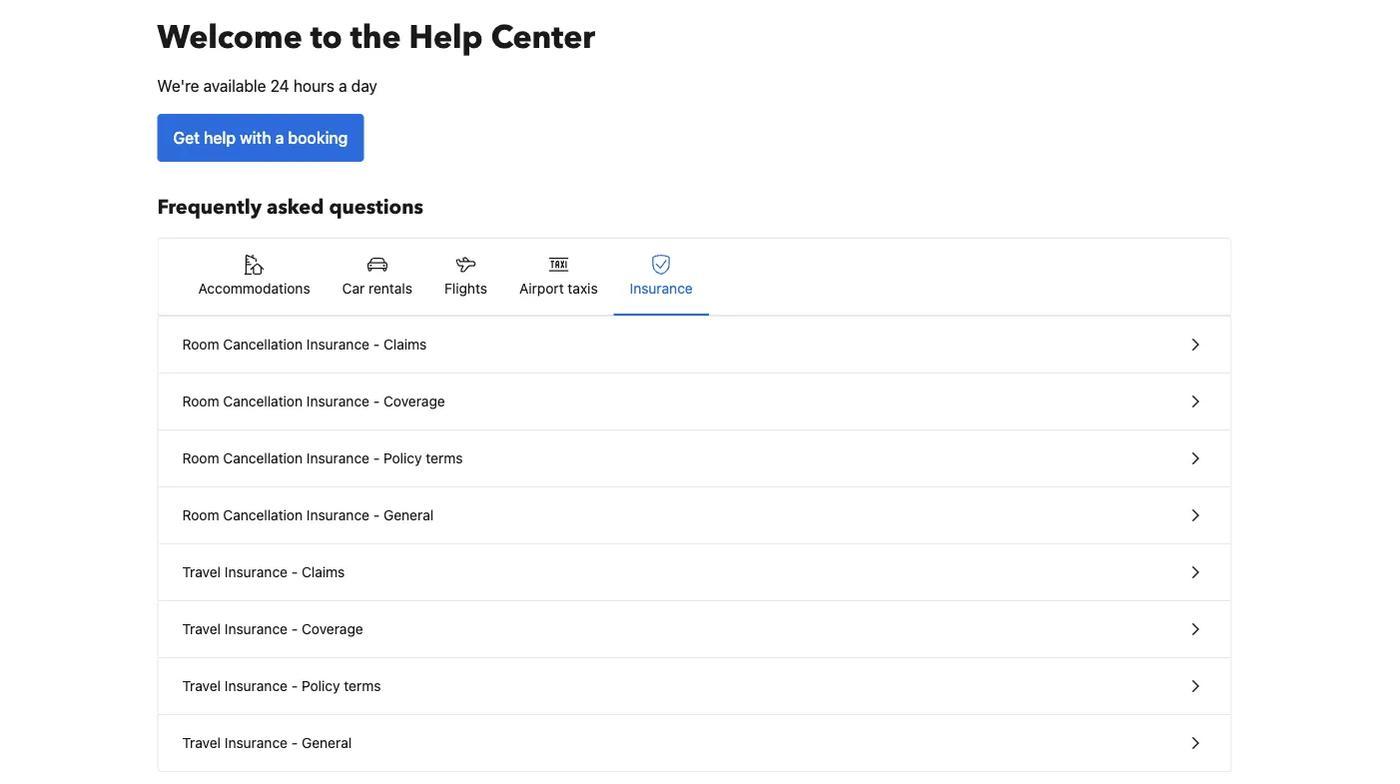 Task type: describe. For each thing, give the bounding box(es) containing it.
travel for travel insurance - coverage
[[182, 621, 221, 637]]

get help with a booking
[[173, 128, 348, 147]]

questions
[[329, 194, 424, 221]]

travel insurance - coverage button
[[158, 601, 1231, 658]]

insurance button
[[614, 239, 709, 315]]

frequently asked questions
[[157, 194, 424, 221]]

accommodations
[[198, 280, 310, 297]]

frequently
[[157, 194, 262, 221]]

car
[[342, 280, 365, 297]]

- inside the travel insurance - coverage button
[[292, 621, 298, 637]]

room for room cancellation insurance - general
[[182, 507, 219, 524]]

travel insurance - coverage
[[182, 621, 363, 637]]

flights
[[445, 280, 488, 297]]

help
[[204, 128, 236, 147]]

general inside room cancellation insurance - general button
[[384, 507, 434, 524]]

travel for travel insurance - policy terms
[[182, 678, 221, 694]]

travel insurance - policy terms
[[182, 678, 381, 694]]

general inside travel insurance - general button
[[302, 735, 352, 751]]

room cancellation insurance - policy terms button
[[158, 431, 1231, 488]]

travel insurance - claims button
[[158, 545, 1231, 601]]

1 vertical spatial coverage
[[302, 621, 363, 637]]

insurance down car
[[307, 336, 370, 353]]

flights button
[[429, 239, 504, 315]]

cancellation for room cancellation insurance - coverage
[[223, 393, 303, 410]]

welcome to the help center
[[157, 16, 595, 59]]

car rentals button
[[326, 239, 429, 315]]

room cancellation insurance - general button
[[158, 488, 1231, 545]]

day
[[351, 76, 378, 95]]

room for room cancellation insurance - claims
[[182, 336, 219, 353]]

accommodations button
[[182, 239, 326, 315]]

terms inside button
[[426, 450, 463, 467]]

airport taxis
[[520, 280, 598, 297]]

help
[[409, 16, 483, 59]]

get
[[173, 128, 200, 147]]

cancellation for room cancellation insurance - policy terms
[[223, 450, 303, 467]]

24
[[270, 76, 289, 95]]

insurance inside "button"
[[225, 678, 288, 694]]

welcome
[[157, 16, 302, 59]]

- inside room cancellation insurance - policy terms button
[[373, 450, 380, 467]]

room cancellation insurance - claims
[[182, 336, 427, 353]]

cancellation for room cancellation insurance - general
[[223, 507, 303, 524]]



Task type: vqa. For each thing, say whether or not it's contained in the screenshot.
when
no



Task type: locate. For each thing, give the bounding box(es) containing it.
tab list
[[158, 239, 1231, 317]]

travel insurance - general
[[182, 735, 352, 751]]

room for room cancellation insurance - coverage
[[182, 393, 219, 410]]

cancellation down room cancellation insurance - claims
[[223, 393, 303, 410]]

1 room from the top
[[182, 336, 219, 353]]

insurance down room cancellation insurance - policy terms
[[307, 507, 370, 524]]

insurance up "travel insurance - general"
[[225, 678, 288, 694]]

room cancellation insurance - claims button
[[158, 317, 1231, 374]]

travel up "travel insurance - general"
[[182, 678, 221, 694]]

3 room from the top
[[182, 450, 219, 467]]

- down travel insurance - policy terms
[[292, 735, 298, 751]]

insurance up the room cancellation insurance - claims button
[[630, 280, 693, 297]]

- inside travel insurance - general button
[[292, 735, 298, 751]]

insurance
[[630, 280, 693, 297], [307, 336, 370, 353], [307, 393, 370, 410], [307, 450, 370, 467], [307, 507, 370, 524], [225, 564, 288, 581], [225, 621, 288, 637], [225, 678, 288, 694], [225, 735, 288, 751]]

0 horizontal spatial a
[[275, 128, 284, 147]]

0 horizontal spatial policy
[[302, 678, 340, 694]]

room for room cancellation insurance - policy terms
[[182, 450, 219, 467]]

- inside room cancellation insurance - coverage button
[[373, 393, 380, 410]]

room cancellation insurance - policy terms
[[182, 450, 463, 467]]

taxis
[[568, 280, 598, 297]]

a right with
[[275, 128, 284, 147]]

cancellation for room cancellation insurance - claims
[[223, 336, 303, 353]]

1 horizontal spatial general
[[384, 507, 434, 524]]

1 vertical spatial policy
[[302, 678, 340, 694]]

4 travel from the top
[[182, 735, 221, 751]]

cancellation down the accommodations
[[223, 336, 303, 353]]

asked
[[267, 194, 324, 221]]

available
[[204, 76, 266, 95]]

a
[[339, 76, 347, 95], [275, 128, 284, 147]]

travel insurance - policy terms button
[[158, 658, 1231, 715]]

1 horizontal spatial a
[[339, 76, 347, 95]]

claims
[[384, 336, 427, 353], [302, 564, 345, 581]]

1 vertical spatial claims
[[302, 564, 345, 581]]

policy inside "button"
[[302, 678, 340, 694]]

the
[[351, 16, 401, 59]]

0 horizontal spatial general
[[302, 735, 352, 751]]

travel up the travel insurance - coverage
[[182, 564, 221, 581]]

terms inside "button"
[[344, 678, 381, 694]]

0 vertical spatial coverage
[[384, 393, 445, 410]]

with
[[240, 128, 271, 147]]

- down room cancellation insurance - policy terms
[[373, 507, 380, 524]]

airport
[[520, 280, 564, 297]]

0 vertical spatial claims
[[384, 336, 427, 353]]

center
[[491, 16, 595, 59]]

2 room from the top
[[182, 393, 219, 410]]

2 cancellation from the top
[[223, 393, 303, 410]]

travel
[[182, 564, 221, 581], [182, 621, 221, 637], [182, 678, 221, 694], [182, 735, 221, 751]]

0 vertical spatial general
[[384, 507, 434, 524]]

a left day
[[339, 76, 347, 95]]

cancellation up room cancellation insurance - general
[[223, 450, 303, 467]]

cancellation up travel insurance - claims
[[223, 507, 303, 524]]

3 cancellation from the top
[[223, 450, 303, 467]]

claims inside the room cancellation insurance - claims button
[[384, 336, 427, 353]]

room cancellation insurance - coverage
[[182, 393, 445, 410]]

room cancellation insurance - coverage button
[[158, 374, 1231, 431]]

claims down rentals
[[384, 336, 427, 353]]

coverage
[[384, 393, 445, 410], [302, 621, 363, 637]]

general
[[384, 507, 434, 524], [302, 735, 352, 751]]

- down car rentals
[[373, 336, 380, 353]]

we're
[[157, 76, 199, 95]]

0 horizontal spatial claims
[[302, 564, 345, 581]]

travel insurance - claims
[[182, 564, 345, 581]]

1 travel from the top
[[182, 564, 221, 581]]

- down the travel insurance - coverage
[[292, 678, 298, 694]]

1 vertical spatial terms
[[344, 678, 381, 694]]

0 horizontal spatial terms
[[344, 678, 381, 694]]

get help with a booking button
[[157, 114, 364, 162]]

- inside travel insurance - claims button
[[292, 564, 298, 581]]

claims inside travel insurance - claims button
[[302, 564, 345, 581]]

policy
[[384, 450, 422, 467], [302, 678, 340, 694]]

travel inside "button"
[[182, 678, 221, 694]]

4 cancellation from the top
[[223, 507, 303, 524]]

room
[[182, 336, 219, 353], [182, 393, 219, 410], [182, 450, 219, 467], [182, 507, 219, 524]]

a inside 'button'
[[275, 128, 284, 147]]

travel for travel insurance - general
[[182, 735, 221, 751]]

car rentals
[[342, 280, 413, 297]]

hours
[[294, 76, 335, 95]]

travel down travel insurance - policy terms
[[182, 735, 221, 751]]

we're available 24 hours a day
[[157, 76, 378, 95]]

room cancellation insurance - general
[[182, 507, 434, 524]]

insurance down travel insurance - claims
[[225, 621, 288, 637]]

terms
[[426, 450, 463, 467], [344, 678, 381, 694]]

rentals
[[369, 280, 413, 297]]

- inside the room cancellation insurance - claims button
[[373, 336, 380, 353]]

4 room from the top
[[182, 507, 219, 524]]

booking
[[288, 128, 348, 147]]

0 vertical spatial policy
[[384, 450, 422, 467]]

travel insurance - general button
[[158, 715, 1231, 771]]

1 horizontal spatial policy
[[384, 450, 422, 467]]

- inside travel insurance - policy terms "button"
[[292, 678, 298, 694]]

policy inside button
[[384, 450, 422, 467]]

travel for travel insurance - claims
[[182, 564, 221, 581]]

insurance up room cancellation insurance - policy terms
[[307, 393, 370, 410]]

insurance down travel insurance - policy terms
[[225, 735, 288, 751]]

- up travel insurance - policy terms
[[292, 621, 298, 637]]

-
[[373, 336, 380, 353], [373, 393, 380, 410], [373, 450, 380, 467], [373, 507, 380, 524], [292, 564, 298, 581], [292, 621, 298, 637], [292, 678, 298, 694], [292, 735, 298, 751]]

0 vertical spatial terms
[[426, 450, 463, 467]]

airport taxis button
[[504, 239, 614, 315]]

1 horizontal spatial claims
[[384, 336, 427, 353]]

1 vertical spatial a
[[275, 128, 284, 147]]

to
[[310, 16, 343, 59]]

claims down room cancellation insurance - general
[[302, 564, 345, 581]]

insurance up the travel insurance - coverage
[[225, 564, 288, 581]]

0 vertical spatial a
[[339, 76, 347, 95]]

0 horizontal spatial coverage
[[302, 621, 363, 637]]

insurance down room cancellation insurance - coverage
[[307, 450, 370, 467]]

- up room cancellation insurance - policy terms
[[373, 393, 380, 410]]

1 vertical spatial general
[[302, 735, 352, 751]]

tab list containing accommodations
[[158, 239, 1231, 317]]

2 travel from the top
[[182, 621, 221, 637]]

1 cancellation from the top
[[223, 336, 303, 353]]

- down room cancellation insurance - coverage
[[373, 450, 380, 467]]

1 horizontal spatial coverage
[[384, 393, 445, 410]]

- down room cancellation insurance - general
[[292, 564, 298, 581]]

- inside room cancellation insurance - general button
[[373, 507, 380, 524]]

3 travel from the top
[[182, 678, 221, 694]]

1 horizontal spatial terms
[[426, 450, 463, 467]]

travel down travel insurance - claims
[[182, 621, 221, 637]]

cancellation
[[223, 336, 303, 353], [223, 393, 303, 410], [223, 450, 303, 467], [223, 507, 303, 524]]



